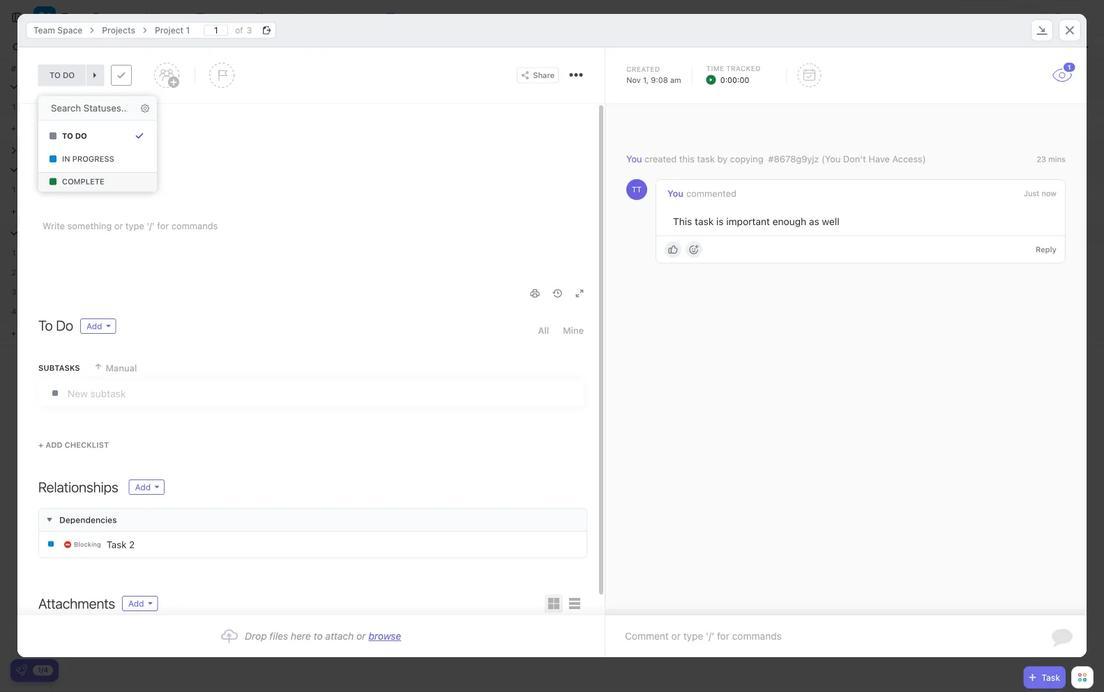 Task type: locate. For each thing, give the bounding box(es) containing it.
0 vertical spatial to do
[[315, 103, 340, 112]]

1 new task from the top
[[18, 124, 53, 133]]

2 horizontal spatial 2
[[129, 540, 135, 551]]

0 horizontal spatial do
[[75, 132, 87, 141]]

0 vertical spatial space
[[93, 11, 125, 24]]

0 vertical spatial task 2
[[33, 185, 60, 195]]

1 vertical spatial subtasks
[[38, 364, 80, 373]]

to do inside 'cell'
[[315, 103, 340, 112]]

task locations element
[[17, 14, 1087, 47]]

well
[[823, 216, 840, 228]]

1 left complete
[[12, 185, 16, 194]]

browse link
[[369, 631, 401, 643]]

0 horizontal spatial share
[[533, 71, 555, 80]]

1 horizontal spatial task 2
[[107, 540, 135, 551]]

subtasks right showing
[[810, 43, 846, 52]]

1/4
[[38, 667, 48, 675]]

team inside button
[[61, 11, 90, 24]]

1 horizontal spatial share button
[[1046, 6, 1092, 29]]

team up tasks...
[[61, 11, 90, 24]]

press space to select this row. row
[[0, 97, 28, 117], [28, 97, 726, 119], [0, 180, 28, 200], [28, 180, 726, 202], [0, 244, 28, 263], [28, 244, 726, 265], [0, 263, 28, 283], [28, 263, 726, 285], [0, 283, 28, 302], [28, 283, 726, 304], [0, 302, 28, 322], [28, 302, 726, 324], [28, 633, 726, 657]]

in progress
[[62, 155, 114, 164]]

urgent
[[45, 81, 76, 92]]

1 inside 'task body' element
[[51, 148, 54, 155]]

0 vertical spatial 3
[[247, 25, 252, 35]]

1 vertical spatial team
[[33, 25, 55, 35]]

no priority cell
[[0, 224, 1104, 243]]

do for to do 'cell'
[[328, 103, 340, 112]]

set priority image up mine
[[584, 283, 605, 304]]

cell
[[167, 180, 307, 199], [307, 180, 447, 199], [447, 180, 586, 199], [28, 244, 167, 262], [167, 244, 307, 262], [307, 244, 447, 262], [447, 244, 586, 262], [28, 263, 167, 282], [167, 263, 307, 282], [307, 263, 447, 282], [447, 263, 586, 282], [28, 283, 167, 301], [167, 283, 307, 301], [307, 283, 447, 301], [447, 283, 586, 301], [167, 302, 307, 321], [307, 302, 447, 321], [447, 302, 586, 321], [28, 633, 167, 656], [447, 633, 586, 656]]

do inside 'cell'
[[328, 103, 340, 112]]

space for team space button
[[93, 11, 125, 24]]

new task right 1 1 2 3 1 4
[[18, 207, 53, 216]]

share button inside task details element
[[517, 67, 559, 83]]

4
[[11, 307, 17, 316]]

(4)
[[101, 228, 113, 239]]

new task down correct
[[18, 124, 53, 133]]

0 horizontal spatial team
[[33, 25, 55, 35]]

space up tasks...
[[57, 25, 83, 35]]

is
[[717, 216, 724, 228]]

0 vertical spatial subtasks
[[810, 43, 846, 52]]

project 1 link
[[148, 22, 197, 39]]

(1) inside urgent cell
[[83, 82, 94, 92]]

subtasks
[[810, 43, 846, 52], [38, 364, 80, 373]]

task 2 inside task 2 link
[[107, 540, 135, 551]]

share button
[[1046, 6, 1092, 29], [517, 67, 559, 83]]

no
[[45, 227, 58, 239]]

0 horizontal spatial subtasks
[[38, 364, 80, 373]]

assignees button
[[886, 39, 951, 56]]

row group containing correct typos
[[28, 77, 726, 346]]

1 vertical spatial 3
[[11, 288, 16, 297]]

do inside button
[[75, 132, 87, 141]]

me button
[[853, 39, 886, 56]]

search tasks...
[[26, 43, 84, 52]]

task inside press space to select this row. row
[[33, 185, 52, 195]]

set priority element
[[584, 244, 605, 265], [584, 264, 605, 285], [584, 283, 605, 304], [584, 303, 605, 324]]

1 vertical spatial 2
[[12, 268, 16, 277]]

0 vertical spatial new task
[[18, 124, 53, 133]]

grid containing urgent
[[0, 60, 1105, 657]]

team space for team space button
[[61, 11, 125, 24]]

1 left in
[[51, 148, 54, 155]]

team space up projects
[[61, 11, 125, 24]]

row group containing 1 1 2 3 1 4
[[0, 77, 28, 346]]

1 right project
[[186, 25, 190, 35]]

team space up search tasks...
[[33, 25, 83, 35]]

team inside task locations element
[[33, 25, 55, 35]]

just
[[1025, 189, 1040, 198]]

1 horizontal spatial subtasks
[[810, 43, 846, 52]]

do for 'to do' button
[[75, 132, 87, 141]]

1 horizontal spatial to do
[[315, 103, 340, 112]]

+ add checklist
[[38, 441, 109, 450]]

0 horizontal spatial share button
[[517, 67, 559, 83]]

3 inside task locations element
[[247, 25, 252, 35]]

dependencies
[[59, 516, 117, 525]]

space for "team space" link
[[57, 25, 83, 35]]

this
[[680, 154, 695, 164]]

1 vertical spatial to do
[[62, 132, 87, 141]]

drop
[[245, 631, 267, 643]]

1 vertical spatial team space
[[33, 25, 83, 35]]

press space to select this row. row containing task 2
[[28, 180, 726, 202]]

me
[[869, 43, 881, 52]]

new task
[[18, 124, 53, 133], [18, 207, 53, 216], [18, 329, 53, 338]]

set priority image down no priority "cell"
[[584, 244, 605, 265]]

3 new task from the top
[[18, 329, 53, 338]]

team for "team space" link
[[33, 25, 55, 35]]

0 vertical spatial (1)
[[83, 82, 94, 92]]

you for you commented
[[668, 189, 684, 199]]

all link
[[538, 319, 549, 343]]

1 down #
[[12, 102, 16, 111]]

task left by
[[698, 154, 715, 164]]

space inside task locations element
[[57, 25, 83, 35]]

row group
[[0, 77, 28, 346], [0, 77, 1104, 346], [28, 77, 726, 346], [1069, 77, 1104, 346], [1069, 633, 1104, 656]]

task 2
[[33, 185, 60, 195], [107, 540, 135, 551]]

0 vertical spatial to
[[315, 103, 326, 112]]

task left is
[[695, 216, 714, 228]]

0 vertical spatial team
[[61, 11, 90, 24]]

to do for 'to do' button
[[62, 132, 87, 141]]

1 horizontal spatial space
[[93, 11, 125, 24]]

3 up the "4"
[[11, 288, 16, 297]]

1 horizontal spatial you
[[668, 189, 684, 199]]

1 horizontal spatial team
[[61, 11, 90, 24]]

set priority image
[[584, 244, 605, 265], [584, 264, 605, 285], [584, 283, 605, 304]]

space inside button
[[93, 11, 125, 24]]

0 vertical spatial team space
[[61, 11, 125, 24]]

1 vertical spatial you
[[668, 189, 684, 199]]

you up this
[[668, 189, 684, 199]]

1 vertical spatial new
[[18, 207, 34, 216]]

team space inside task locations element
[[33, 25, 83, 35]]

project 1
[[155, 25, 190, 35]]

checklist
[[65, 441, 109, 450]]

in progress button
[[44, 149, 151, 169]]

1 horizontal spatial do
[[328, 103, 340, 112]]

attachments
[[38, 596, 115, 612]]

1 vertical spatial to
[[62, 132, 73, 141]]

1 vertical spatial task 2
[[107, 540, 135, 551]]

0 horizontal spatial to do
[[62, 132, 87, 141]]

(1) for urgent
[[83, 82, 94, 92]]

0 vertical spatial you
[[627, 154, 642, 164]]

mine link
[[563, 319, 584, 343]]

3 inside 1 1 2 3 1 4
[[11, 288, 16, 297]]

0 vertical spatial new
[[18, 124, 34, 133]]

team space inside button
[[61, 11, 125, 24]]

terry turtle cell
[[167, 97, 307, 116]]

to
[[315, 103, 326, 112], [62, 132, 73, 141], [314, 631, 323, 643]]

0 vertical spatial do
[[328, 103, 340, 112]]

1 inside task locations element
[[186, 25, 190, 35]]

new
[[18, 124, 34, 133], [18, 207, 34, 216], [18, 329, 34, 338]]

new task left do at the top of page
[[18, 329, 53, 338]]

0 horizontal spatial 2
[[12, 268, 16, 277]]

0 horizontal spatial task 2
[[33, 185, 60, 195]]

mins
[[1049, 155, 1066, 164]]

list
[[161, 12, 178, 23]]

1 vertical spatial space
[[57, 25, 83, 35]]

monday cell
[[447, 97, 586, 116]]

access)
[[893, 154, 927, 164]]

space up projects
[[93, 11, 125, 24]]

to inside 'cell'
[[315, 103, 326, 112]]

onboarding checklist button image
[[16, 666, 27, 677]]

set priority image up set priority icon
[[584, 264, 605, 285]]

row group containing urgent
[[0, 77, 1104, 346]]

1 vertical spatial new task
[[18, 207, 53, 216]]

23 mins
[[1037, 155, 1066, 164]]

1 horizontal spatial share
[[1064, 13, 1087, 22]]

time
[[707, 64, 725, 72]]

2 vertical spatial new
[[18, 329, 34, 338]]

dialog
[[17, 14, 1087, 658]]

0 horizontal spatial you
[[627, 154, 642, 164]]

no priority (4)
[[45, 227, 113, 239]]

task details element
[[17, 47, 1087, 104]]

0 vertical spatial share button
[[1046, 6, 1092, 29]]

share inside task details element
[[533, 71, 555, 80]]

1 vertical spatial do
[[75, 132, 87, 141]]

created
[[627, 65, 660, 73]]

grid
[[0, 60, 1105, 657]]

(1) down in progress
[[85, 165, 96, 175]]

space
[[93, 11, 125, 24], [57, 25, 83, 35]]

3
[[247, 25, 252, 35], [11, 288, 16, 297]]

2
[[55, 185, 60, 195], [12, 268, 16, 277], [129, 540, 135, 551]]

1 vertical spatial share button
[[517, 67, 559, 83]]

to do
[[38, 318, 73, 334]]

(1) up typos
[[83, 82, 94, 92]]

0 horizontal spatial space
[[57, 25, 83, 35]]

3 right the of
[[247, 25, 252, 35]]

or
[[357, 631, 366, 643]]

task
[[698, 154, 715, 164], [695, 216, 714, 228]]

(1) inside normal cell
[[85, 165, 96, 175]]

0 horizontal spatial 3
[[11, 288, 16, 297]]

2 new task from the top
[[18, 207, 53, 216]]

team space button
[[56, 2, 125, 33]]

team up 'search'
[[33, 25, 55, 35]]

automations
[[961, 13, 1011, 22]]

to do inside button
[[62, 132, 87, 141]]

2 vertical spatial new task
[[18, 329, 53, 338]]

team space
[[61, 11, 125, 24], [33, 25, 83, 35]]

0 vertical spatial 2
[[55, 185, 60, 195]]

(1)
[[83, 82, 94, 92], [85, 165, 96, 175]]

subtasks inside 'task body' element
[[38, 364, 80, 373]]

1 up the "4"
[[12, 248, 16, 258]]

mine
[[563, 326, 584, 336]]

1 vertical spatial (1)
[[85, 165, 96, 175]]

task 2 down dependencies
[[107, 540, 135, 551]]

gantt link
[[343, 0, 374, 35]]

to do for to do 'cell'
[[315, 103, 340, 112]]

task body element
[[17, 104, 605, 636]]

row
[[28, 60, 726, 77]]

you left created
[[627, 154, 642, 164]]

New subtask text field
[[68, 381, 584, 406]]

2 vertical spatial 2
[[129, 540, 135, 551]]

terry turtle
[[172, 102, 221, 112]]

to inside button
[[62, 132, 73, 141]]

1 vertical spatial share
[[533, 71, 555, 80]]

team space link
[[27, 22, 89, 39]]

1 horizontal spatial 3
[[247, 25, 252, 35]]

of
[[235, 25, 243, 35]]

subtasks down "to do"
[[38, 364, 80, 373]]

enough
[[773, 216, 807, 228]]

task 2 down normal at the top left of page
[[33, 185, 60, 195]]



Task type: vqa. For each thing, say whether or not it's contained in the screenshot.
Set task position in this List number field
yes



Task type: describe. For each thing, give the bounding box(es) containing it.
showing subtasks
[[774, 43, 846, 52]]

you created this task by copying #8678g9yjz (you don't have access)
[[627, 154, 927, 164]]

attach
[[325, 631, 354, 643]]

showing
[[774, 43, 808, 52]]

board link
[[210, 0, 243, 35]]

time tracked
[[707, 64, 761, 72]]

1 1 2 3 1 4
[[11, 102, 17, 316]]

row inside "grid"
[[28, 60, 726, 77]]

3 set priority image from the top
[[584, 283, 605, 304]]

tracked
[[727, 64, 761, 72]]

table link
[[401, 0, 431, 35]]

1 set priority image from the top
[[584, 244, 605, 265]]

list link
[[161, 0, 183, 35]]

this task is important enough as well
[[674, 216, 840, 228]]

task inside dialog
[[107, 540, 127, 551]]

search
[[26, 43, 53, 52]]

relationships
[[38, 479, 118, 496]]

priority
[[60, 227, 94, 239]]

here
[[291, 631, 311, 643]]

don't
[[844, 154, 867, 164]]

copying
[[731, 154, 764, 164]]

normal cell
[[0, 161, 1104, 179]]

correct typos
[[45, 102, 103, 112]]

reply
[[1036, 245, 1057, 255]]

1 set priority element from the top
[[584, 244, 605, 265]]

to do button
[[44, 126, 151, 146]]

(you
[[822, 154, 841, 164]]

automations button
[[954, 7, 1018, 28]]

as
[[810, 216, 820, 228]]

Set task position in this List number field
[[204, 25, 228, 36]]

(1) for normal
[[85, 165, 96, 175]]

nov
[[627, 75, 641, 84]]

files
[[270, 631, 288, 643]]

important
[[727, 216, 770, 228]]

gantt
[[343, 12, 369, 23]]

2 vertical spatial to
[[314, 631, 323, 643]]

2 new from the top
[[18, 207, 34, 216]]

project
[[155, 25, 184, 35]]

task 2 link
[[64, 534, 552, 557]]

urgent cell
[[0, 77, 1104, 96]]

to for 'to do' button
[[62, 132, 73, 141]]

9:08
[[651, 75, 668, 84]]

have
[[869, 154, 890, 164]]

calendar
[[269, 12, 311, 23]]

terry
[[172, 102, 194, 112]]

3 new from the top
[[18, 329, 34, 338]]

minimize task image
[[1037, 26, 1048, 35]]

Search Statuses... field
[[50, 102, 129, 114]]

#
[[11, 64, 16, 73]]

press space to select this row. row containing correct typos
[[28, 97, 726, 119]]

you commented
[[668, 189, 737, 199]]

calendar link
[[269, 0, 316, 35]]

normal
[[45, 164, 78, 175]]

commented
[[687, 189, 737, 199]]

typos
[[80, 102, 103, 112]]

0 vertical spatial task
[[698, 154, 715, 164]]

0 vertical spatial share
[[1064, 13, 1087, 22]]

created nov 1, 9:08 am
[[627, 65, 682, 84]]

to for to do 'cell'
[[315, 103, 326, 112]]

onboarding checklist button element
[[16, 666, 27, 677]]

subtasks inside button
[[810, 43, 846, 52]]

by
[[718, 154, 728, 164]]

complete
[[62, 177, 104, 186]]

dialog containing to do
[[17, 14, 1087, 658]]

press space to select this row. row containing 2
[[0, 263, 28, 283]]

team for team space button
[[61, 11, 90, 24]]

in
[[62, 155, 70, 164]]

correct
[[45, 102, 77, 112]]

#8678g9yjz
[[769, 154, 820, 164]]

progress
[[72, 155, 114, 164]]

complete button
[[37, 172, 158, 192]]

table
[[401, 12, 426, 23]]

projects link
[[95, 22, 142, 39]]

set priority image
[[584, 303, 605, 324]]

press space to select this row. row containing 3
[[0, 283, 28, 302]]

2 inside 'task body' element
[[129, 540, 135, 551]]

23
[[1037, 155, 1047, 164]]

2 set priority element from the top
[[584, 264, 605, 285]]

now
[[1042, 189, 1057, 198]]

you for you created this task by copying #8678g9yjz (you don't have access)
[[627, 154, 642, 164]]

2 set priority image from the top
[[584, 264, 605, 285]]

just now
[[1025, 189, 1057, 198]]

1 vertical spatial task
[[695, 216, 714, 228]]

of 3
[[235, 25, 252, 35]]

Search tasks... text field
[[26, 38, 142, 57]]

am
[[671, 75, 682, 84]]

this
[[674, 216, 693, 228]]

1 horizontal spatial 2
[[55, 185, 60, 195]]

press space to select this row. row containing 4
[[0, 302, 28, 322]]

tasks...
[[56, 43, 84, 52]]

tt
[[632, 185, 642, 194]]

board
[[210, 12, 237, 23]]

Edit task name text field
[[39, 172, 584, 195]]

browse
[[369, 631, 401, 643]]

monday
[[452, 102, 485, 112]]

to
[[38, 318, 53, 334]]

task 2 inside press space to select this row. row
[[33, 185, 60, 195]]

drop files here to attach or browse
[[245, 631, 401, 643]]

to do cell
[[307, 97, 447, 116]]

projects
[[102, 25, 135, 35]]

do
[[56, 318, 73, 334]]

4 set priority element from the top
[[584, 303, 605, 324]]

showing subtasks button
[[759, 39, 850, 56]]

2 inside 1 1 2 3 1 4
[[12, 268, 16, 277]]

created
[[645, 154, 677, 164]]

assignees
[[904, 43, 945, 52]]

3 set priority element from the top
[[584, 283, 605, 304]]

team space for "team space" link
[[33, 25, 83, 35]]

1 new from the top
[[18, 124, 34, 133]]



